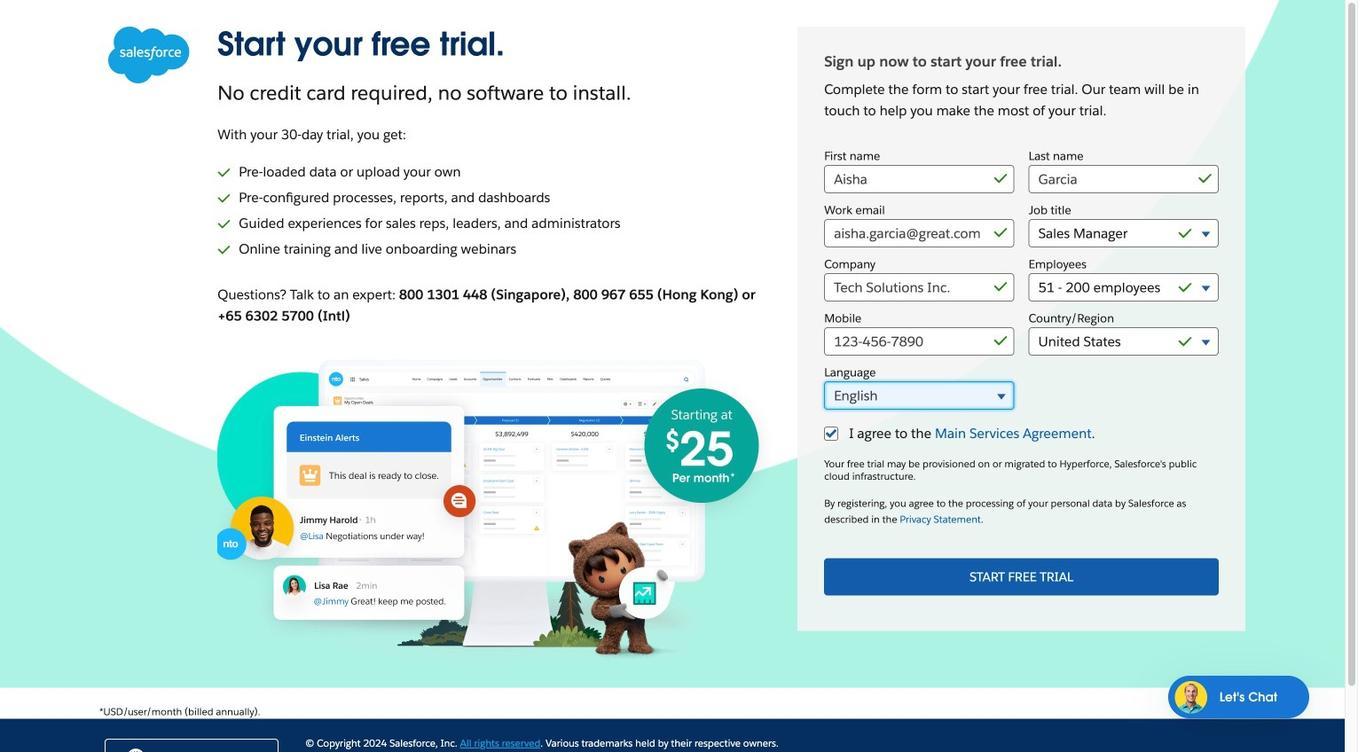Task type: describe. For each thing, give the bounding box(es) containing it.
Company text field
[[825, 274, 1015, 302]]

starting at $25 per month* image
[[218, 345, 780, 662]]



Task type: vqa. For each thing, say whether or not it's contained in the screenshot.
"sfdc icon globe"
yes



Task type: locate. For each thing, give the bounding box(es) containing it.
None text field
[[1029, 165, 1220, 194]]

sfdc icon globe image
[[127, 750, 145, 753]]

None email field
[[825, 219, 1015, 248]]

main content
[[0, 0, 1346, 719]]

None text field
[[825, 165, 1015, 194]]

None telephone field
[[825, 328, 1015, 356]]

salesforce logo image
[[108, 27, 190, 83]]



